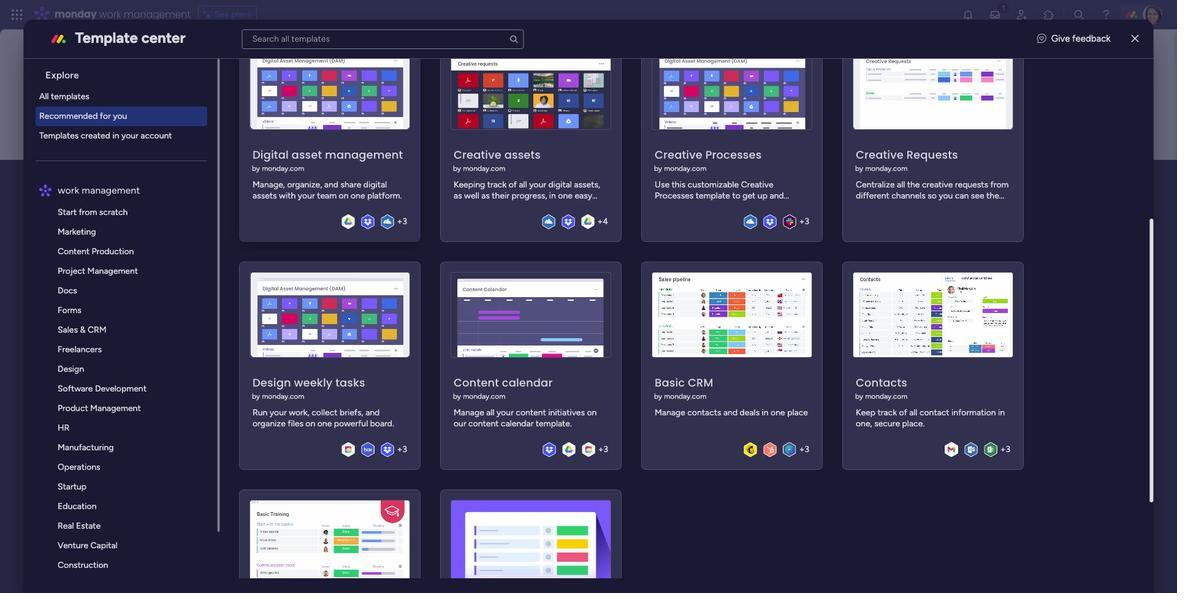 Task type: locate. For each thing, give the bounding box(es) containing it.
description
[[204, 194, 247, 205]]

design inside design weekly tasks by monday.com
[[253, 375, 291, 390]]

3
[[403, 216, 407, 227], [805, 216, 809, 227], [403, 445, 407, 455], [604, 445, 608, 455], [805, 445, 809, 455], [1006, 445, 1011, 455]]

and left deals
[[724, 407, 738, 418]]

0 horizontal spatial content
[[469, 418, 499, 429]]

1 horizontal spatial creative
[[655, 147, 703, 162]]

1 vertical spatial crm
[[688, 375, 714, 390]]

work,
[[289, 407, 310, 418]]

manage up our at the left of the page
[[454, 407, 484, 418]]

3 for design weekly tasks
[[403, 445, 407, 455]]

design
[[58, 364, 84, 375], [253, 375, 291, 390]]

add up "&"
[[78, 303, 96, 315]]

1 vertical spatial from
[[98, 303, 119, 315]]

and inside manage, organize, and share digital assets with your team on one platform.
[[324, 179, 339, 190]]

product
[[58, 403, 88, 414]]

2 vertical spatial on
[[306, 418, 316, 429]]

0 horizontal spatial manage
[[454, 407, 484, 418]]

0 vertical spatial content
[[58, 246, 90, 257]]

all down content calendar by monday.com
[[487, 407, 495, 418]]

calendar
[[502, 375, 553, 390], [501, 418, 534, 429]]

0 horizontal spatial content
[[58, 246, 90, 257]]

operations
[[58, 462, 101, 473]]

one left place
[[771, 407, 785, 418]]

search everything image
[[1073, 9, 1085, 21]]

1 vertical spatial management
[[325, 147, 403, 162]]

0 horizontal spatial design
[[58, 364, 84, 375]]

0 horizontal spatial templates
[[51, 91, 90, 102]]

from for start
[[79, 207, 97, 218]]

New Workspace field
[[140, 164, 1007, 192]]

1 vertical spatial content
[[469, 418, 499, 429]]

startup
[[58, 482, 87, 492]]

freelancers
[[58, 345, 102, 355]]

0 horizontal spatial one
[[318, 418, 332, 429]]

all right 'of'
[[910, 407, 918, 418]]

crm inside work management templates 'element'
[[88, 325, 107, 335]]

digital
[[253, 147, 289, 162]]

1 horizontal spatial from
[[98, 303, 119, 315]]

creative
[[454, 147, 502, 162], [655, 147, 703, 162], [856, 147, 904, 162]]

on inside manage, organize, and share digital assets with your team on one platform.
[[339, 190, 349, 201]]

monday.com inside creative processes by monday.com
[[664, 164, 707, 173]]

0 horizontal spatial and
[[324, 179, 339, 190]]

2 horizontal spatial on
[[587, 407, 597, 418]]

content inside content calendar by monday.com
[[454, 375, 499, 390]]

by inside design weekly tasks by monday.com
[[252, 392, 260, 401]]

content
[[516, 407, 546, 418], [469, 418, 499, 429]]

management up center
[[124, 7, 190, 21]]

&
[[80, 325, 86, 335]]

1 horizontal spatial manage
[[655, 407, 686, 418]]

assets inside manage, organize, and share digital assets with your team on one platform.
[[253, 190, 277, 201]]

add for add
[[142, 194, 160, 205]]

1 all from the left
[[487, 407, 495, 418]]

software
[[58, 384, 93, 394]]

content up "project"
[[58, 246, 90, 257]]

templates inside button
[[122, 303, 166, 315]]

management inside digital asset management by monday.com
[[325, 147, 403, 162]]

creative for creative processes
[[655, 147, 703, 162]]

+ 3 for design weekly tasks
[[397, 445, 407, 455]]

manage
[[454, 407, 484, 418], [655, 407, 686, 418]]

management inside list box
[[82, 185, 140, 196]]

from down have
[[98, 303, 119, 315]]

account
[[141, 131, 172, 141]]

education
[[58, 501, 97, 512]]

on right 'initiatives'
[[587, 407, 597, 418]]

management down the development
[[90, 403, 141, 414]]

1 vertical spatial one
[[771, 407, 785, 418]]

by
[[252, 164, 260, 173], [453, 164, 461, 173], [654, 164, 662, 173], [855, 164, 864, 173], [252, 392, 260, 401], [453, 392, 461, 401], [654, 392, 662, 401], [855, 392, 864, 401]]

+ 3 for basic crm
[[799, 445, 809, 455]]

1 horizontal spatial all
[[910, 407, 918, 418]]

on right files
[[306, 418, 316, 429]]

sales & crm
[[58, 325, 107, 335]]

one
[[351, 190, 365, 201], [771, 407, 785, 418], [318, 418, 332, 429]]

permissions
[[203, 238, 255, 249]]

boards right the 0
[[125, 272, 159, 286]]

2 manage from the left
[[655, 407, 686, 418]]

1 horizontal spatial templates
[[122, 303, 166, 315]]

+ for basic crm
[[799, 445, 805, 455]]

template
[[75, 29, 138, 46]]

in down you
[[113, 131, 119, 141]]

on
[[339, 190, 349, 201], [587, 407, 597, 418], [306, 418, 316, 429]]

0 vertical spatial assets
[[505, 147, 541, 162]]

see plans button
[[198, 6, 257, 24]]

list box containing explore
[[28, 59, 220, 593]]

1 horizontal spatial one
[[351, 190, 365, 201]]

one inside run your work, collect briefs, and organize files on one powerful board.
[[318, 418, 332, 429]]

track
[[878, 407, 897, 418]]

0 horizontal spatial crm
[[88, 325, 107, 335]]

1 vertical spatial management
[[90, 403, 141, 414]]

monday.com inside "creative assets by monday.com"
[[463, 164, 506, 173]]

notifications image
[[962, 9, 974, 21]]

manage down basic crm by monday.com
[[655, 407, 686, 418]]

None search field
[[242, 29, 524, 49]]

your down you
[[122, 131, 139, 141]]

1 vertical spatial calendar
[[501, 418, 534, 429]]

work inside list box
[[58, 185, 80, 196]]

+ 3 for content calendar
[[598, 445, 608, 455]]

0 vertical spatial management
[[124, 7, 190, 21]]

3 for basic crm
[[805, 445, 809, 455]]

templates
[[51, 91, 90, 102], [122, 303, 166, 315]]

0 vertical spatial work
[[99, 7, 121, 21]]

1 vertical spatial assets
[[253, 190, 277, 201]]

manage inside manage all your content initiatives on our content calendar template.
[[454, 407, 484, 418]]

0 vertical spatial crm
[[88, 325, 107, 335]]

+ 3 for digital asset management
[[397, 216, 407, 227]]

2 vertical spatial management
[[82, 185, 140, 196]]

1 vertical spatial boards
[[125, 272, 159, 286]]

monday.com inside design weekly tasks by monday.com
[[262, 392, 305, 401]]

your
[[122, 131, 139, 141], [298, 190, 315, 201], [270, 407, 287, 418], [497, 407, 514, 418]]

crm
[[88, 325, 107, 335], [688, 375, 714, 390]]

venture capital
[[58, 541, 118, 551]]

docs
[[58, 286, 77, 296]]

boards down scratch
[[102, 238, 132, 249]]

real estate
[[58, 521, 101, 532]]

in
[[113, 131, 119, 141], [162, 272, 170, 286], [762, 407, 769, 418], [998, 407, 1005, 418]]

from inside button
[[98, 303, 119, 315]]

have
[[89, 272, 113, 286]]

creative inside creative requests by monday.com
[[856, 147, 904, 162]]

boards
[[102, 238, 132, 249], [125, 272, 159, 286]]

from inside work management templates 'element'
[[79, 207, 97, 218]]

monday.com inside contacts by monday.com
[[865, 392, 908, 401]]

digital asset management by monday.com
[[252, 147, 403, 173]]

search image
[[509, 34, 519, 44]]

design up run
[[253, 375, 291, 390]]

management for project management
[[88, 266, 138, 276]]

0 horizontal spatial creative
[[454, 147, 502, 162]]

in right information
[[998, 407, 1005, 418]]

1 creative from the left
[[454, 147, 502, 162]]

2 horizontal spatial one
[[771, 407, 785, 418]]

start from scratch
[[58, 207, 128, 218]]

0 vertical spatial content
[[516, 407, 546, 418]]

1 vertical spatial content
[[454, 375, 499, 390]]

estate
[[76, 521, 101, 532]]

0 vertical spatial templates
[[51, 91, 90, 102]]

explore
[[46, 69, 79, 81]]

1 horizontal spatial on
[[339, 190, 349, 201]]

0 horizontal spatial from
[[79, 207, 97, 218]]

in right deals
[[762, 407, 769, 418]]

calendar up manage all your content initiatives on our content calendar template.
[[502, 375, 553, 390]]

creative for creative requests
[[856, 147, 904, 162]]

3 creative from the left
[[856, 147, 904, 162]]

1 horizontal spatial crm
[[688, 375, 714, 390]]

one down 'collect'
[[318, 418, 332, 429]]

by inside creative requests by monday.com
[[855, 164, 864, 173]]

1 vertical spatial work
[[58, 185, 80, 196]]

crm right "&"
[[88, 325, 107, 335]]

0 vertical spatial add
[[142, 194, 160, 205]]

and up team at the left top of page
[[324, 179, 339, 190]]

0 horizontal spatial all
[[487, 407, 495, 418]]

management down production
[[88, 266, 138, 276]]

creative assets by monday.com
[[453, 147, 541, 173]]

creative inside creative processes by monday.com
[[655, 147, 703, 162]]

plans
[[231, 9, 251, 20]]

1 horizontal spatial design
[[253, 375, 291, 390]]

management up scratch
[[82, 185, 140, 196]]

your inside manage, organize, and share digital assets with your team on one platform.
[[298, 190, 315, 201]]

templates up recommended
[[51, 91, 90, 102]]

content up template.
[[516, 407, 546, 418]]

1 horizontal spatial content
[[454, 375, 499, 390]]

1 vertical spatial templates
[[122, 303, 166, 315]]

calendar left template.
[[501, 418, 534, 429]]

feedback
[[1072, 33, 1111, 44]]

add
[[142, 194, 160, 205], [78, 303, 96, 315]]

2 vertical spatial one
[[318, 418, 332, 429]]

assets up new workspace field
[[505, 147, 541, 162]]

1 vertical spatial on
[[587, 407, 597, 418]]

crm up contacts
[[688, 375, 714, 390]]

your up organize
[[270, 407, 287, 418]]

manage for content
[[454, 407, 484, 418]]

management up digital
[[325, 147, 403, 162]]

1 vertical spatial add
[[78, 303, 96, 315]]

4
[[603, 216, 608, 227]]

calendar inside manage all your content initiatives on our content calendar template.
[[501, 418, 534, 429]]

your down content calendar by monday.com
[[497, 407, 514, 418]]

2 creative from the left
[[655, 147, 703, 162]]

2 horizontal spatial and
[[724, 407, 738, 418]]

list box
[[28, 59, 220, 593]]

content up our at the left of the page
[[454, 375, 499, 390]]

start
[[58, 207, 77, 218]]

and
[[324, 179, 339, 190], [366, 407, 380, 418], [724, 407, 738, 418]]

secure
[[875, 418, 900, 429]]

content
[[58, 246, 90, 257], [454, 375, 499, 390]]

0 vertical spatial one
[[351, 190, 365, 201]]

2 horizontal spatial creative
[[856, 147, 904, 162]]

0 horizontal spatial work
[[58, 185, 80, 196]]

design up software
[[58, 364, 84, 375]]

all templates
[[39, 91, 90, 102]]

1 horizontal spatial add
[[142, 194, 160, 205]]

0 vertical spatial management
[[88, 266, 138, 276]]

in left this
[[162, 272, 170, 286]]

forms
[[58, 305, 82, 316]]

3 for digital asset management
[[403, 216, 407, 227]]

work management
[[58, 185, 140, 196]]

1 horizontal spatial work
[[99, 7, 121, 21]]

work up template
[[99, 7, 121, 21]]

3 for creative processes
[[805, 216, 809, 227]]

0 vertical spatial from
[[79, 207, 97, 218]]

one down share at the top left
[[351, 190, 365, 201]]

0 vertical spatial calendar
[[502, 375, 553, 390]]

Search all templates search field
[[242, 29, 524, 49]]

work up start
[[58, 185, 80, 196]]

recommended for you
[[39, 111, 127, 121]]

in inside keep track of all contact information in one, secure place.
[[998, 407, 1005, 418]]

all
[[487, 407, 495, 418], [910, 407, 918, 418]]

your down organize,
[[298, 190, 315, 201]]

2 all from the left
[[910, 407, 918, 418]]

created
[[81, 131, 111, 141]]

monday.com inside content calendar by monday.com
[[463, 392, 506, 401]]

and up board.
[[366, 407, 380, 418]]

manage contacts and deals in one place
[[655, 407, 808, 418]]

management for asset
[[325, 147, 403, 162]]

0 horizontal spatial add
[[78, 303, 96, 315]]

1 horizontal spatial and
[[366, 407, 380, 418]]

and for management
[[324, 179, 339, 190]]

1 horizontal spatial assets
[[505, 147, 541, 162]]

design inside work management templates 'element'
[[58, 364, 84, 375]]

in inside explore element
[[113, 131, 119, 141]]

run your work, collect briefs, and organize files on one powerful board.
[[253, 407, 394, 429]]

content inside work management templates 'element'
[[58, 246, 90, 257]]

add inside button
[[78, 303, 96, 315]]

0 vertical spatial boards
[[102, 238, 132, 249]]

+ for digital asset management
[[397, 216, 403, 227]]

from for add
[[98, 303, 119, 315]]

templates created in your account
[[39, 131, 172, 141]]

from right start
[[79, 207, 97, 218]]

content right our at the left of the page
[[469, 418, 499, 429]]

add down the new
[[142, 194, 160, 205]]

0 vertical spatial on
[[339, 190, 349, 201]]

your inside explore element
[[122, 131, 139, 141]]

template center
[[75, 29, 185, 46]]

monday.com inside digital asset management by monday.com
[[262, 164, 305, 173]]

+ for creative assets
[[598, 216, 603, 227]]

0 horizontal spatial assets
[[253, 190, 277, 201]]

one inside manage, organize, and share digital assets with your team on one platform.
[[351, 190, 365, 201]]

+ 3
[[397, 216, 407, 227], [799, 216, 809, 227], [397, 445, 407, 455], [598, 445, 608, 455], [799, 445, 809, 455], [1001, 445, 1011, 455]]

1 manage from the left
[[454, 407, 484, 418]]

from
[[79, 207, 97, 218], [98, 303, 119, 315]]

construction
[[58, 560, 108, 571]]

work
[[99, 7, 121, 21], [58, 185, 80, 196]]

+ 4
[[598, 216, 608, 227]]

assets
[[505, 147, 541, 162], [253, 190, 277, 201]]

on down share at the top left
[[339, 190, 349, 201]]

creative inside "creative assets by monday.com"
[[454, 147, 502, 162]]

management for product management
[[90, 403, 141, 414]]

assets down manage, on the top left
[[253, 190, 277, 201]]

0 horizontal spatial on
[[306, 418, 316, 429]]

templates down you have 0 boards in this workspace
[[122, 303, 166, 315]]



Task type: describe. For each thing, give the bounding box(es) containing it.
software development
[[58, 384, 147, 394]]

place
[[788, 407, 808, 418]]

contacts
[[856, 375, 908, 390]]

share
[[341, 179, 362, 190]]

platform.
[[367, 190, 402, 201]]

processes
[[706, 147, 762, 162]]

manage all your content initiatives on our content calendar template.
[[454, 407, 597, 429]]

new
[[143, 164, 185, 192]]

of
[[899, 407, 907, 418]]

0
[[115, 272, 122, 286]]

board.
[[370, 418, 394, 429]]

manufacturing
[[58, 443, 114, 453]]

add for add from templates
[[78, 303, 96, 315]]

creative processes by monday.com
[[654, 147, 762, 173]]

by inside contacts by monday.com
[[855, 392, 864, 401]]

your inside manage all your content initiatives on our content calendar template.
[[497, 407, 514, 418]]

project
[[58, 266, 86, 276]]

content production
[[58, 246, 134, 257]]

+ 3 for creative processes
[[799, 216, 809, 227]]

basic crm by monday.com
[[654, 375, 714, 401]]

by inside content calendar by monday.com
[[453, 392, 461, 401]]

marketing
[[58, 227, 96, 237]]

our
[[454, 418, 467, 429]]

team
[[317, 190, 337, 201]]

by inside "creative assets by monday.com"
[[453, 164, 461, 173]]

content calendar by monday.com
[[453, 375, 553, 401]]

+ for contacts
[[1001, 445, 1006, 455]]

design weekly tasks by monday.com
[[252, 375, 365, 401]]

see
[[214, 9, 229, 20]]

you have 0 boards in this workspace
[[68, 272, 247, 286]]

tasks
[[336, 375, 365, 390]]

production
[[92, 246, 134, 257]]

powerful
[[334, 418, 368, 429]]

scratch
[[99, 207, 128, 218]]

deals
[[740, 407, 760, 418]]

content for production
[[58, 246, 90, 257]]

inbox image
[[989, 9, 1001, 21]]

all
[[39, 91, 49, 102]]

asset
[[292, 147, 322, 162]]

new workspace
[[143, 164, 298, 192]]

information
[[952, 407, 996, 418]]

see plans
[[214, 9, 251, 20]]

manage for basic
[[655, 407, 686, 418]]

select product image
[[11, 9, 23, 21]]

1 image
[[998, 1, 1009, 14]]

with
[[279, 190, 296, 201]]

and for by
[[724, 407, 738, 418]]

one,
[[856, 418, 872, 429]]

assets inside "creative assets by monday.com"
[[505, 147, 541, 162]]

your inside run your work, collect briefs, and organize files on one powerful board.
[[270, 407, 287, 418]]

content for calendar
[[454, 375, 499, 390]]

run
[[253, 407, 268, 418]]

recent
[[69, 238, 100, 249]]

by inside creative processes by monday.com
[[654, 164, 662, 173]]

template.
[[536, 418, 572, 429]]

apps image
[[1043, 9, 1055, 21]]

3 for contacts
[[1006, 445, 1011, 455]]

keep
[[856, 407, 876, 418]]

by inside digital asset management by monday.com
[[252, 164, 260, 173]]

requests
[[907, 147, 958, 162]]

recommended
[[39, 111, 98, 121]]

development
[[95, 384, 147, 394]]

give feedback link
[[1037, 32, 1111, 46]]

on inside manage all your content initiatives on our content calendar template.
[[587, 407, 597, 418]]

work management templates element
[[36, 203, 217, 593]]

crm inside basic crm by monday.com
[[688, 375, 714, 390]]

hr
[[58, 423, 70, 433]]

james peterson image
[[1143, 5, 1162, 25]]

project management
[[58, 266, 138, 276]]

organize
[[253, 418, 286, 429]]

explore element
[[36, 87, 217, 146]]

explore heading
[[36, 59, 217, 87]]

add from templates button
[[68, 297, 175, 322]]

manage,
[[253, 179, 285, 190]]

for
[[100, 111, 111, 121]]

you
[[68, 272, 87, 286]]

basic
[[655, 375, 685, 390]]

close image
[[1131, 34, 1139, 44]]

workspace
[[194, 272, 247, 286]]

all inside manage all your content initiatives on our content calendar template.
[[487, 407, 495, 418]]

calendar inside content calendar by monday.com
[[502, 375, 553, 390]]

templates
[[39, 131, 79, 141]]

organize,
[[287, 179, 322, 190]]

v2 user feedback image
[[1037, 32, 1046, 46]]

contact
[[920, 407, 950, 418]]

management for work
[[124, 7, 190, 21]]

templates inside explore element
[[51, 91, 90, 102]]

+ for design weekly tasks
[[397, 445, 403, 455]]

invite members image
[[1016, 9, 1028, 21]]

monday.com inside creative requests by monday.com
[[865, 164, 908, 173]]

this
[[173, 272, 191, 286]]

+ for creative processes
[[799, 216, 805, 227]]

give
[[1051, 33, 1070, 44]]

keep track of all contact information in one, secure place.
[[856, 407, 1005, 429]]

monday.com inside basic crm by monday.com
[[664, 392, 707, 401]]

collect
[[312, 407, 338, 418]]

creative for creative assets
[[454, 147, 502, 162]]

on inside run your work, collect briefs, and organize files on one powerful board.
[[306, 418, 316, 429]]

initiatives
[[548, 407, 585, 418]]

manage, organize, and share digital assets with your team on one platform.
[[253, 179, 402, 201]]

briefs,
[[340, 407, 364, 418]]

3 for content calendar
[[604, 445, 608, 455]]

1 horizontal spatial content
[[516, 407, 546, 418]]

real
[[58, 521, 74, 532]]

by inside basic crm by monday.com
[[654, 392, 662, 401]]

digital
[[364, 179, 387, 190]]

monday
[[55, 7, 97, 21]]

design for design weekly tasks by monday.com
[[253, 375, 291, 390]]

contacts
[[688, 407, 722, 418]]

+ for content calendar
[[598, 445, 604, 455]]

give feedback
[[1051, 33, 1111, 44]]

product management
[[58, 403, 141, 414]]

design for design
[[58, 364, 84, 375]]

contacts by monday.com
[[855, 375, 908, 401]]

recent boards
[[69, 238, 132, 249]]

sales
[[58, 325, 78, 335]]

all inside keep track of all contact information in one, secure place.
[[910, 407, 918, 418]]

venture
[[58, 541, 89, 551]]

add from templates
[[78, 303, 166, 315]]

+ 3 for contacts
[[1001, 445, 1011, 455]]

center
[[141, 29, 185, 46]]

monday work management
[[55, 7, 190, 21]]

and inside run your work, collect briefs, and organize files on one powerful board.
[[366, 407, 380, 418]]

help image
[[1100, 9, 1112, 21]]



Task type: vqa. For each thing, say whether or not it's contained in the screenshot.


